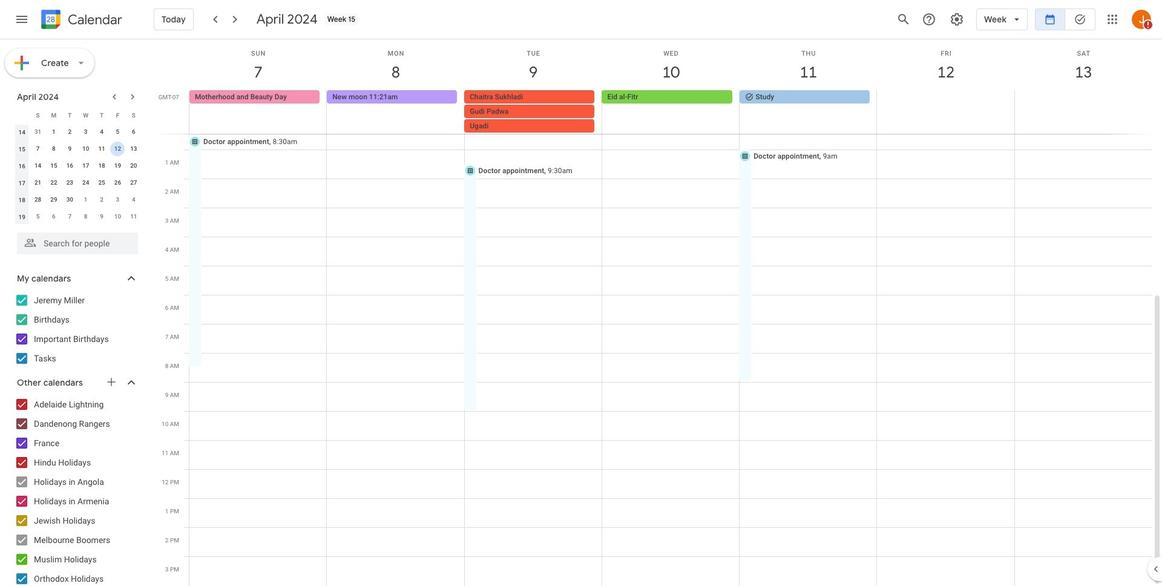Task type: describe. For each thing, give the bounding box(es) containing it.
11 element
[[94, 142, 109, 156]]

4 element
[[94, 125, 109, 139]]

heading inside 'calendar' element
[[65, 12, 122, 27]]

28 element
[[31, 193, 45, 207]]

24 element
[[79, 176, 93, 190]]

calendar element
[[39, 7, 122, 34]]

20 element
[[126, 159, 141, 173]]

may 4 element
[[126, 193, 141, 207]]

may 10 element
[[110, 209, 125, 224]]

21 element
[[31, 176, 45, 190]]

2 element
[[63, 125, 77, 139]]

7 element
[[31, 142, 45, 156]]

may 2 element
[[94, 193, 109, 207]]

30 element
[[63, 193, 77, 207]]

18 element
[[94, 159, 109, 173]]

main drawer image
[[15, 12, 29, 27]]

my calendars list
[[2, 291, 150, 368]]

add other calendars image
[[105, 376, 117, 388]]

may 3 element
[[110, 193, 125, 207]]

23 element
[[63, 176, 77, 190]]

8 element
[[47, 142, 61, 156]]

5 element
[[110, 125, 125, 139]]

25 element
[[94, 176, 109, 190]]

settings menu image
[[950, 12, 965, 27]]

9 element
[[63, 142, 77, 156]]

march 31 element
[[31, 125, 45, 139]]

14 element
[[31, 159, 45, 173]]

6 element
[[126, 125, 141, 139]]

1 element
[[47, 125, 61, 139]]



Task type: locate. For each thing, give the bounding box(es) containing it.
None search field
[[0, 228, 150, 254]]

16 element
[[63, 159, 77, 173]]

may 8 element
[[79, 209, 93, 224]]

row group
[[14, 124, 142, 225]]

10 element
[[79, 142, 93, 156]]

15 element
[[47, 159, 61, 173]]

27 element
[[126, 176, 141, 190]]

29 element
[[47, 193, 61, 207]]

may 5 element
[[31, 209, 45, 224]]

may 9 element
[[94, 209, 109, 224]]

row group inside april 2024 grid
[[14, 124, 142, 225]]

Search for people text field
[[24, 233, 131, 254]]

row
[[184, 90, 1163, 134], [14, 107, 142, 124], [14, 124, 142, 140], [14, 140, 142, 157], [14, 157, 142, 174], [14, 174, 142, 191], [14, 191, 142, 208], [14, 208, 142, 225]]

may 1 element
[[79, 193, 93, 207]]

may 6 element
[[47, 209, 61, 224]]

19 element
[[110, 159, 125, 173]]

cell
[[465, 90, 602, 134], [877, 90, 1015, 134], [1015, 90, 1152, 134], [110, 140, 126, 157]]

column header
[[14, 107, 30, 124]]

may 7 element
[[63, 209, 77, 224]]

other calendars list
[[2, 395, 150, 586]]

17 element
[[79, 159, 93, 173]]

12 element
[[110, 142, 125, 156]]

cell inside row group
[[110, 140, 126, 157]]

22 element
[[47, 176, 61, 190]]

13 element
[[126, 142, 141, 156]]

26 element
[[110, 176, 125, 190]]

april 2024 grid
[[12, 107, 142, 225]]

grid
[[155, 39, 1163, 586]]

3 element
[[79, 125, 93, 139]]

may 11 element
[[126, 209, 141, 224]]

column header inside april 2024 grid
[[14, 107, 30, 124]]

heading
[[65, 12, 122, 27]]



Task type: vqa. For each thing, say whether or not it's contained in the screenshot.
Settings menu icon
yes



